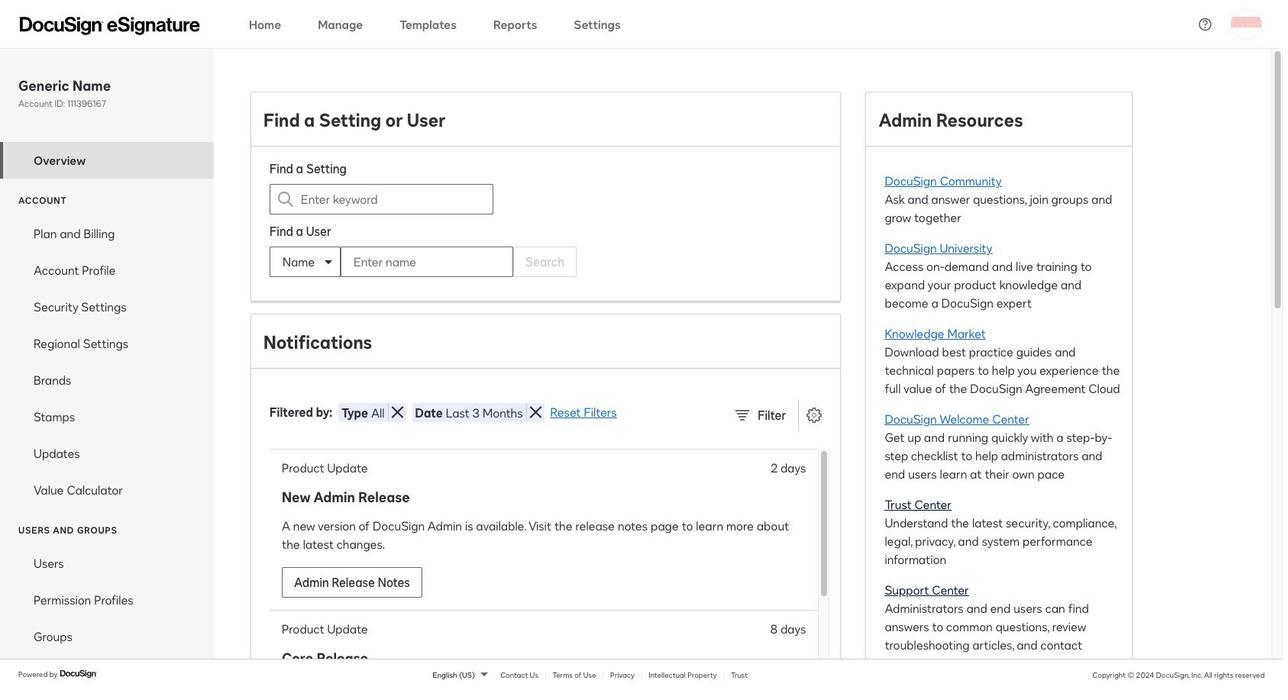 Task type: describe. For each thing, give the bounding box(es) containing it.
account element
[[0, 216, 214, 509]]

Enter keyword text field
[[301, 185, 462, 214]]

docusign image
[[60, 669, 98, 681]]



Task type: vqa. For each thing, say whether or not it's contained in the screenshot.
Search TEXT FIELD
no



Task type: locate. For each thing, give the bounding box(es) containing it.
Enter name text field
[[342, 248, 482, 277]]

users and groups element
[[0, 546, 214, 656]]

your uploaded profile image image
[[1232, 9, 1262, 39]]

docusign admin image
[[20, 16, 200, 35]]



